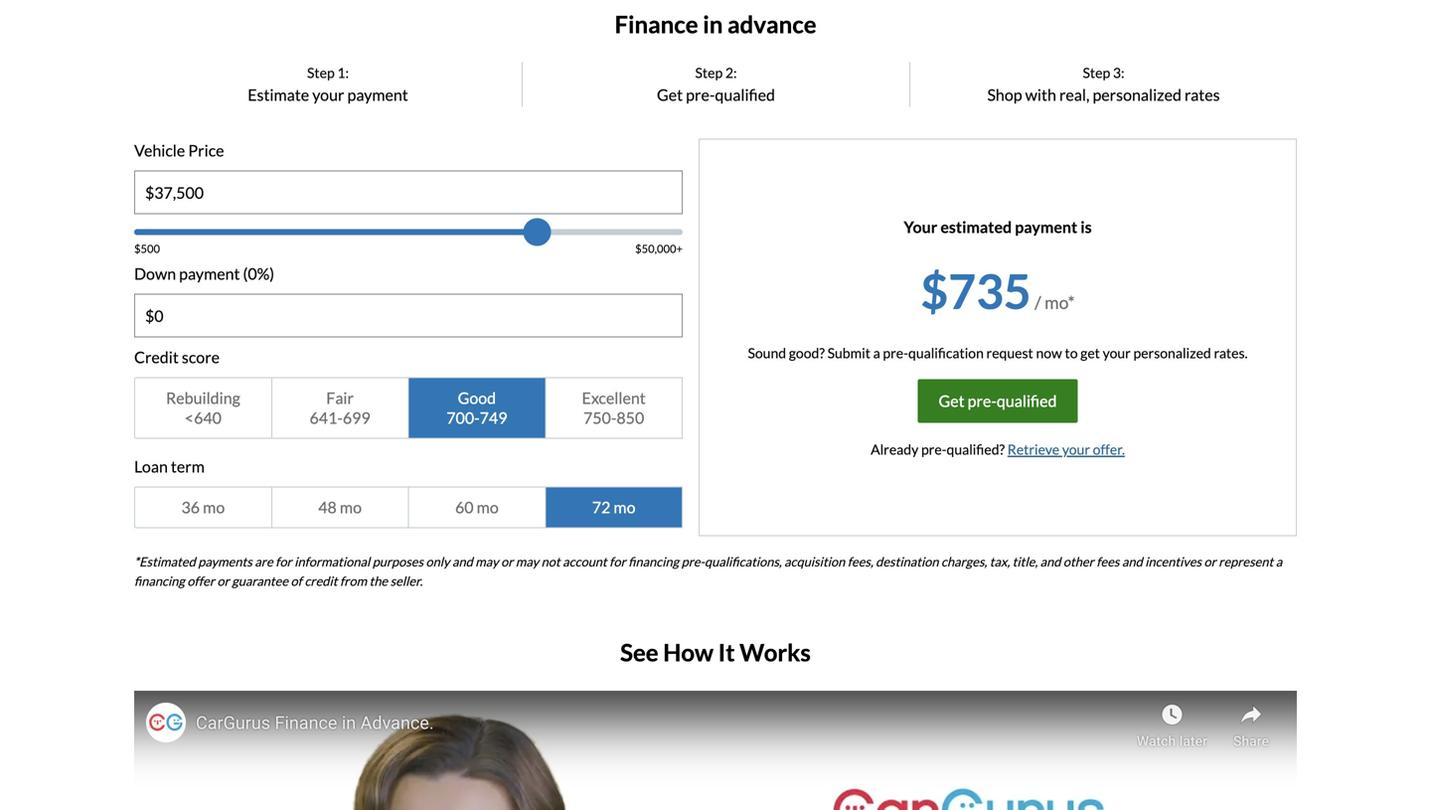 Task type: locate. For each thing, give the bounding box(es) containing it.
excellent
[[582, 388, 646, 408]]

2 step from the left
[[695, 64, 723, 81]]

mo right 72
[[614, 498, 636, 517]]

mo right 48
[[340, 498, 362, 517]]

699
[[343, 408, 370, 428]]

2 horizontal spatial your
[[1103, 345, 1131, 361]]

0 horizontal spatial for
[[275, 554, 292, 569]]

0 vertical spatial your
[[312, 85, 344, 105]]

qualifications,
[[705, 554, 782, 569]]

1 horizontal spatial may
[[516, 554, 539, 569]]

or left represent
[[1204, 554, 1216, 569]]

payments
[[198, 554, 252, 569]]

700-
[[447, 408, 480, 428]]

1 and from the left
[[452, 554, 473, 569]]

749
[[480, 408, 507, 428]]

1 vertical spatial qualified
[[997, 391, 1057, 411]]

step inside step 2: get pre-qualified
[[695, 64, 723, 81]]

1 horizontal spatial and
[[1040, 554, 1061, 569]]

vehicle price
[[134, 141, 224, 160]]

0 horizontal spatial may
[[475, 554, 499, 569]]

or down payments
[[217, 573, 229, 588]]

estimated
[[941, 217, 1012, 237]]

may
[[475, 554, 499, 569], [516, 554, 539, 569]]

now
[[1036, 345, 1062, 361]]

loan
[[134, 457, 168, 476]]

0 vertical spatial personalized
[[1093, 85, 1182, 105]]

get down qualification
[[939, 391, 965, 411]]

1 mo from the left
[[203, 498, 225, 517]]

and
[[452, 554, 473, 569], [1040, 554, 1061, 569], [1122, 554, 1143, 569]]

payment left "(0%)"
[[179, 264, 240, 283]]

not
[[541, 554, 560, 569]]

0 vertical spatial payment
[[347, 85, 408, 105]]

step left 2:
[[695, 64, 723, 81]]

1 horizontal spatial get
[[939, 391, 965, 411]]

retrieve
[[1008, 441, 1060, 458]]

your left offer.
[[1062, 441, 1090, 458]]

pre- inside button
[[968, 391, 997, 411]]

informational
[[294, 554, 370, 569]]

1 horizontal spatial a
[[1276, 554, 1282, 569]]

qualified
[[715, 85, 775, 105], [997, 391, 1057, 411]]

financing down *estimated
[[134, 573, 185, 588]]

48
[[318, 498, 337, 517]]

rebuilding <640
[[166, 388, 240, 428]]

offer.
[[1093, 441, 1125, 458]]

4 mo from the left
[[614, 498, 636, 517]]

1 horizontal spatial qualified
[[997, 391, 1057, 411]]

payment left is
[[1015, 217, 1078, 237]]

financing down 72 mo
[[628, 554, 679, 569]]

1 vertical spatial a
[[1276, 554, 1282, 569]]

step 3: shop with real, personalized rates
[[987, 64, 1220, 105]]

see how it works
[[620, 638, 811, 667]]

2 and from the left
[[1040, 554, 1061, 569]]

step inside step 3: shop with real, personalized rates
[[1083, 64, 1110, 81]]

2 mo from the left
[[340, 498, 362, 517]]

rates
[[1185, 85, 1220, 105]]

qualified down 2:
[[715, 85, 775, 105]]

1 vertical spatial payment
[[1015, 217, 1078, 237]]

1 step from the left
[[307, 64, 335, 81]]

get pre-qualified button
[[918, 379, 1078, 423]]

1 horizontal spatial step
[[695, 64, 723, 81]]

qualified?
[[947, 441, 1005, 458]]

2 vertical spatial your
[[1062, 441, 1090, 458]]

2 horizontal spatial and
[[1122, 554, 1143, 569]]

submit
[[828, 345, 871, 361]]

your down "1:" at top left
[[312, 85, 344, 105]]

seller.
[[390, 573, 423, 588]]

0 vertical spatial qualified
[[715, 85, 775, 105]]

finance
[[615, 10, 698, 38]]

your
[[312, 85, 344, 105], [1103, 345, 1131, 361], [1062, 441, 1090, 458]]

qualified up the retrieve
[[997, 391, 1057, 411]]

None text field
[[135, 172, 682, 213]]

to
[[1065, 345, 1078, 361]]

step left 3: on the top of the page
[[1083, 64, 1110, 81]]

or
[[501, 554, 513, 569], [1204, 554, 1216, 569], [217, 573, 229, 588]]

a right represent
[[1276, 554, 1282, 569]]

mo
[[203, 498, 225, 517], [340, 498, 362, 517], [477, 498, 499, 517], [614, 498, 636, 517]]

for right account
[[609, 554, 626, 569]]

for right are
[[275, 554, 292, 569]]

mo for 72 mo
[[614, 498, 636, 517]]

2 horizontal spatial step
[[1083, 64, 1110, 81]]

3 mo from the left
[[477, 498, 499, 517]]

0 horizontal spatial payment
[[179, 264, 240, 283]]

your right get
[[1103, 345, 1131, 361]]

$735
[[921, 262, 1031, 319]]

0 horizontal spatial financing
[[134, 573, 185, 588]]

it
[[718, 638, 735, 667]]

and right "only"
[[452, 554, 473, 569]]

2 horizontal spatial payment
[[1015, 217, 1078, 237]]

(0%)
[[243, 264, 274, 283]]

purposes
[[372, 554, 423, 569]]

3 step from the left
[[1083, 64, 1110, 81]]

pre- up 'how'
[[681, 554, 705, 569]]

other
[[1063, 554, 1094, 569]]

or left not
[[501, 554, 513, 569]]

personalized
[[1093, 85, 1182, 105], [1134, 345, 1211, 361]]

1:
[[337, 64, 349, 81]]

in
[[703, 10, 723, 38]]

already pre-qualified? retrieve your offer.
[[871, 441, 1125, 458]]

payment down "1:" at top left
[[347, 85, 408, 105]]

48 mo
[[318, 498, 362, 517]]

step left "1:" at top left
[[307, 64, 335, 81]]

down payment (0%)
[[134, 264, 274, 283]]

72
[[592, 498, 611, 517]]

your estimated payment is
[[904, 217, 1092, 237]]

payment inside step 1: estimate your payment
[[347, 85, 408, 105]]

a right submit
[[873, 345, 880, 361]]

mo for 48 mo
[[340, 498, 362, 517]]

a inside *estimated payments are for informational purposes only and may or may not account for financing pre-qualifications, acquisition fees, destination charges, tax, title, and other fees and incentives or represent a financing offer or guarantee of credit from the seller.
[[1276, 554, 1282, 569]]

0 vertical spatial financing
[[628, 554, 679, 569]]

and right title,
[[1040, 554, 1061, 569]]

get down finance
[[657, 85, 683, 105]]

0 horizontal spatial a
[[873, 345, 880, 361]]

pre- down in
[[686, 85, 715, 105]]

0 horizontal spatial qualified
[[715, 85, 775, 105]]

1 horizontal spatial payment
[[347, 85, 408, 105]]

and right fees
[[1122, 554, 1143, 569]]

may left not
[[516, 554, 539, 569]]

for
[[275, 554, 292, 569], [609, 554, 626, 569]]

step for real,
[[1083, 64, 1110, 81]]

1 horizontal spatial for
[[609, 554, 626, 569]]

destination
[[876, 554, 939, 569]]

financing
[[628, 554, 679, 569], [134, 573, 185, 588]]

0 horizontal spatial your
[[312, 85, 344, 105]]

pre-
[[686, 85, 715, 105], [883, 345, 908, 361], [968, 391, 997, 411], [921, 441, 947, 458], [681, 554, 705, 569]]

pre- up qualified?
[[968, 391, 997, 411]]

0 horizontal spatial get
[[657, 85, 683, 105]]

tax,
[[990, 554, 1010, 569]]

step inside step 1: estimate your payment
[[307, 64, 335, 81]]

3:
[[1113, 64, 1125, 81]]

personalized down 3: on the top of the page
[[1093, 85, 1182, 105]]

may right "only"
[[475, 554, 499, 569]]

of
[[291, 573, 302, 588]]

pre- inside step 2: get pre-qualified
[[686, 85, 715, 105]]

already
[[871, 441, 919, 458]]

personalized left rates.
[[1134, 345, 1211, 361]]

mo right 36
[[203, 498, 225, 517]]

mo right the '60'
[[477, 498, 499, 517]]

0 vertical spatial get
[[657, 85, 683, 105]]

2 may from the left
[[516, 554, 539, 569]]

excellent 750-850
[[582, 388, 646, 428]]

offer
[[187, 573, 215, 588]]

account
[[563, 554, 607, 569]]

1 vertical spatial get
[[939, 391, 965, 411]]

get
[[657, 85, 683, 105], [939, 391, 965, 411]]

acquisition
[[784, 554, 845, 569]]

qualified inside step 2: get pre-qualified
[[715, 85, 775, 105]]

0 horizontal spatial step
[[307, 64, 335, 81]]

0 horizontal spatial and
[[452, 554, 473, 569]]



Task type: describe. For each thing, give the bounding box(es) containing it.
term
[[171, 457, 205, 476]]

mo*
[[1045, 292, 1075, 313]]

<640
[[185, 408, 222, 428]]

charges,
[[941, 554, 987, 569]]

represent
[[1219, 554, 1273, 569]]

step for qualified
[[695, 64, 723, 81]]

with
[[1025, 85, 1056, 105]]

good
[[458, 388, 496, 408]]

estimate
[[248, 85, 309, 105]]

1 vertical spatial financing
[[134, 573, 185, 588]]

pre- right already
[[921, 441, 947, 458]]

works
[[740, 638, 811, 667]]

step 2: get pre-qualified
[[657, 64, 775, 105]]

$50,000+
[[635, 242, 683, 256]]

vehicle
[[134, 141, 185, 160]]

1 horizontal spatial or
[[501, 554, 513, 569]]

is
[[1081, 217, 1092, 237]]

get inside step 2: get pre-qualified
[[657, 85, 683, 105]]

finance in advance
[[615, 10, 817, 38]]

1 may from the left
[[475, 554, 499, 569]]

fair
[[326, 388, 354, 408]]

the
[[369, 573, 388, 588]]

72 mo
[[592, 498, 636, 517]]

3 and from the left
[[1122, 554, 1143, 569]]

2:
[[725, 64, 737, 81]]

from
[[340, 573, 367, 588]]

get
[[1081, 345, 1100, 361]]

$735 / mo*
[[921, 262, 1075, 319]]

*estimated
[[134, 554, 196, 569]]

advance
[[728, 10, 817, 38]]

qualified inside button
[[997, 391, 1057, 411]]

step 1: estimate your payment
[[248, 64, 408, 105]]

750-
[[583, 408, 617, 428]]

sound
[[748, 345, 786, 361]]

incentives
[[1145, 554, 1202, 569]]

price
[[188, 141, 224, 160]]

step for payment
[[307, 64, 335, 81]]

get inside button
[[939, 391, 965, 411]]

60
[[455, 498, 474, 517]]

rebuilding
[[166, 388, 240, 408]]

1 vertical spatial your
[[1103, 345, 1131, 361]]

fees,
[[848, 554, 873, 569]]

$500
[[134, 242, 160, 256]]

/
[[1035, 292, 1041, 313]]

mo for 60 mo
[[477, 498, 499, 517]]

rates.
[[1214, 345, 1248, 361]]

shop
[[987, 85, 1022, 105]]

0 horizontal spatial or
[[217, 573, 229, 588]]

60 mo
[[455, 498, 499, 517]]

sound good? submit a pre-qualification request now to get your personalized rates.
[[748, 345, 1248, 361]]

2 horizontal spatial or
[[1204, 554, 1216, 569]]

36
[[181, 498, 200, 517]]

good?
[[789, 345, 825, 361]]

pre- right submit
[[883, 345, 908, 361]]

1 horizontal spatial financing
[[628, 554, 679, 569]]

down
[[134, 264, 176, 283]]

mo for 36 mo
[[203, 498, 225, 517]]

get pre-qualified
[[939, 391, 1057, 411]]

how
[[663, 638, 714, 667]]

request
[[987, 345, 1033, 361]]

2 vertical spatial payment
[[179, 264, 240, 283]]

your
[[904, 217, 938, 237]]

0 vertical spatial a
[[873, 345, 880, 361]]

*estimated payments are for informational purposes only and may or may not account for financing pre-qualifications, acquisition fees, destination charges, tax, title, and other fees and incentives or represent a financing offer or guarantee of credit from the seller.
[[134, 554, 1282, 588]]

see
[[620, 638, 659, 667]]

are
[[255, 554, 273, 569]]

fees
[[1097, 554, 1120, 569]]

850
[[617, 408, 644, 428]]

score
[[182, 348, 220, 367]]

your inside step 1: estimate your payment
[[312, 85, 344, 105]]

qualification
[[908, 345, 984, 361]]

credit
[[134, 348, 179, 367]]

credit
[[305, 573, 337, 588]]

credit score
[[134, 348, 220, 367]]

guarantee
[[232, 573, 288, 588]]

36 mo
[[181, 498, 225, 517]]

Down payment (0%) text field
[[135, 295, 682, 337]]

personalized inside step 3: shop with real, personalized rates
[[1093, 85, 1182, 105]]

1 vertical spatial personalized
[[1134, 345, 1211, 361]]

title,
[[1012, 554, 1038, 569]]

good 700-749
[[447, 388, 507, 428]]

pre- inside *estimated payments are for informational purposes only and may or may not account for financing pre-qualifications, acquisition fees, destination charges, tax, title, and other fees and incentives or represent a financing offer or guarantee of credit from the seller.
[[681, 554, 705, 569]]

1 horizontal spatial your
[[1062, 441, 1090, 458]]

fair 641-699
[[310, 388, 370, 428]]

loan term
[[134, 457, 205, 476]]

real,
[[1059, 85, 1090, 105]]

2 for from the left
[[609, 554, 626, 569]]

retrieve your offer. link
[[1008, 441, 1125, 458]]

1 for from the left
[[275, 554, 292, 569]]

641-
[[310, 408, 343, 428]]



Task type: vqa. For each thing, say whether or not it's contained in the screenshot.
Already
yes



